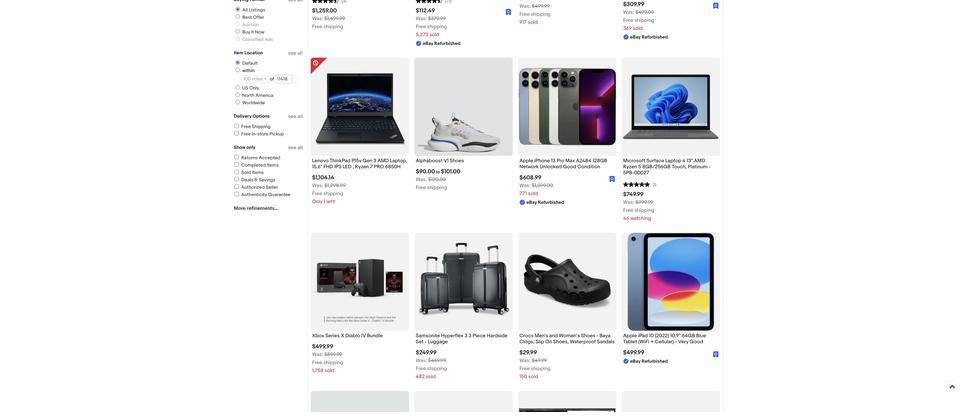 Task type: vqa. For each thing, say whether or not it's contained in the screenshot.


Task type: locate. For each thing, give the bounding box(es) containing it.
ebay down 771 at the top
[[527, 200, 537, 205]]

guarantee
[[268, 192, 291, 198]]

sold right 482
[[426, 374, 436, 380]]

refurbished down $1,099.00
[[538, 200, 564, 205]]

0 horizontal spatial good
[[563, 164, 576, 170]]

0 vertical spatial all
[[298, 50, 303, 56]]

2 vertical spatial see all
[[288, 145, 303, 151]]

2 all from the top
[[298, 113, 303, 120]]

0 horizontal spatial amd
[[378, 158, 389, 164]]

- right set
[[425, 339, 427, 345]]

was: down $1,104.14
[[312, 183, 323, 189]]

was: down "$112.49"
[[416, 15, 427, 22]]

was: up 917
[[519, 3, 531, 9]]

shipping inside $1,104.14 was: $1,298.99 free shipping only 1 left!
[[323, 191, 343, 197]]

completed items
[[241, 162, 279, 168]]

authenticity guarantee
[[241, 192, 291, 198]]

sold right 5,273
[[430, 31, 439, 38]]

Sold Items checkbox
[[235, 170, 239, 174]]

was: up 771 at the top
[[519, 183, 531, 189]]

2 see all button from the top
[[288, 113, 303, 120]]

authorized seller
[[241, 185, 278, 190]]

free up 150
[[519, 366, 530, 372]]

returns accepted link
[[234, 155, 280, 161]]

free up 5,273
[[416, 23, 426, 30]]

buy
[[242, 29, 250, 35]]

free inside '$1,259.00 was: $1,499.99 free shipping'
[[312, 23, 322, 30]]

sold right 771 at the top
[[528, 191, 538, 197]]

2 horizontal spatial $499.99
[[623, 350, 644, 357]]

64gb
[[682, 333, 695, 339]]

free down $1,104.14
[[312, 191, 322, 197]]

ebay down 369
[[630, 34, 641, 40]]

led
[[343, 164, 351, 170]]

refurbished down was: $379.99 free shipping 5,273 sold
[[434, 40, 461, 46]]

was: down '$309.99'
[[623, 9, 634, 16]]

5 out of 5 stars image
[[623, 181, 650, 188]]

1 horizontal spatial shoes
[[581, 333, 595, 339]]

see all for returns accepted
[[288, 145, 303, 151]]

listings
[[249, 7, 265, 13]]

$499.99 inside was: $499.99 free shipping 917 sold
[[532, 3, 550, 9]]

gen
[[363, 158, 372, 164]]

was: down $29.99
[[519, 358, 531, 364]]

- inside apple ipad 10 (2022) 10.9" 64gb blue tablet (wifi + cellular) - very good
[[675, 339, 677, 345]]

apple left 'ipad'
[[623, 333, 637, 339]]

worldwide
[[242, 100, 265, 106]]

[object undefined] image for $608.99
[[610, 176, 615, 182]]

3
[[374, 158, 376, 164], [465, 333, 467, 339], [469, 333, 471, 339]]

1 horizontal spatial items
[[267, 162, 279, 168]]

$309.99
[[623, 1, 645, 8]]

$49.99
[[532, 358, 547, 364]]

,
[[353, 164, 354, 170]]

[object undefined] image
[[506, 9, 511, 15], [610, 176, 615, 182], [610, 176, 615, 182], [713, 352, 719, 358]]

free down $90.00
[[416, 184, 426, 191]]

1 vertical spatial only
[[312, 199, 323, 205]]

$249.99
[[416, 350, 437, 357]]

shoes left baya
[[581, 333, 595, 339]]

see all for default
[[288, 50, 303, 56]]

alphaboost v1 shoes image
[[414, 58, 513, 156]]

and
[[549, 333, 558, 339]]

diablo
[[345, 333, 360, 339]]

0 horizontal spatial 4.5 out of 5 stars image
[[312, 0, 339, 4]]

3 see all button from the top
[[288, 145, 303, 151]]

apple
[[519, 158, 533, 164], [623, 333, 637, 339]]

thinkpad
[[330, 158, 350, 164]]

2 amd from the left
[[694, 158, 705, 164]]

sold inside $249.99 was: $459.99 free shipping 482 sold
[[426, 374, 436, 380]]

ebay down tablet
[[630, 359, 641, 365]]

+
[[650, 339, 654, 345]]

sold right 369
[[633, 25, 643, 32]]

4.5 out of 5 stars image up $1,259.00
[[312, 0, 339, 4]]

Completed Items checkbox
[[235, 162, 239, 167]]

was: left $599.99
[[312, 352, 323, 358]]

1 vertical spatial see all button
[[288, 113, 303, 120]]

- inside crocs men's and women's shoes - baya clogs, slip on shoes, waterproof sandals
[[596, 333, 598, 339]]

Default radio
[[236, 60, 240, 65]]

fhd
[[323, 164, 333, 170]]

0 horizontal spatial apple
[[519, 158, 533, 164]]

0 horizontal spatial ryzen
[[355, 164, 369, 170]]

Worldwide radio
[[236, 100, 240, 104]]

Buy It Now radio
[[236, 29, 240, 34]]

1 horizontal spatial 3
[[465, 333, 467, 339]]

2 vertical spatial see
[[288, 145, 296, 151]]

1 horizontal spatial amd
[[694, 158, 705, 164]]

shipping
[[531, 11, 551, 17], [635, 17, 654, 24], [323, 23, 343, 30], [427, 23, 447, 30], [427, 184, 447, 191], [323, 191, 343, 197], [635, 207, 654, 214], [323, 360, 343, 366], [427, 366, 447, 372], [531, 366, 551, 372]]

1 vertical spatial items
[[252, 170, 264, 176]]

racer tr23 shoes image
[[311, 391, 409, 412]]

[object undefined] image
[[713, 2, 719, 9], [713, 3, 719, 9], [506, 9, 511, 15], [713, 351, 719, 358]]

good inside apple iphone 13 pro max a2484 128gb network unlocked good condition
[[563, 164, 576, 170]]

was: inside $749.99 was: $999.99 free shipping 46 watching
[[623, 199, 634, 206]]

tablet
[[623, 339, 637, 345]]

was: $379.99 free shipping 5,273 sold
[[416, 15, 447, 38]]

see all button for returns accepted
[[288, 145, 303, 151]]

1 horizontal spatial 4.5 out of 5 stars image
[[416, 0, 443, 4]]

pro
[[557, 158, 564, 164]]

free inside the "was: $499.00 free shipping 369 sold"
[[623, 17, 633, 24]]

0 vertical spatial apple
[[519, 158, 533, 164]]

0 horizontal spatial only
[[249, 85, 259, 91]]

0 horizontal spatial items
[[252, 170, 264, 176]]

jabra elite 7 pro - true wireless earbuds new image
[[414, 391, 513, 412]]

0 horizontal spatial 3
[[374, 158, 376, 164]]

amd for 3
[[378, 158, 389, 164]]

1 4.5 out of 5 stars image from the left
[[312, 0, 339, 4]]

3 see from the top
[[288, 145, 296, 151]]

delivery options
[[234, 113, 270, 119]]

show only
[[234, 145, 255, 150]]

Authorized Seller checkbox
[[235, 185, 239, 189]]

all for returns accepted
[[298, 145, 303, 151]]

[object undefined] image for $499.99
[[713, 351, 719, 358]]

$1,259.00 was: $1,499.99 free shipping
[[312, 7, 345, 30]]

1,758
[[312, 368, 324, 374]]

best offer
[[242, 14, 264, 20]]

laptop,
[[390, 158, 407, 164]]

ebay refurbished down the "was: $499.00 free shipping 369 sold"
[[630, 34, 668, 40]]

baya
[[600, 333, 611, 339]]

- right platinum
[[709, 164, 711, 170]]

amd right "13""
[[694, 158, 705, 164]]

refinements...
[[247, 205, 278, 212]]

1 vertical spatial see all
[[288, 113, 303, 120]]

(1) link
[[623, 181, 656, 188]]

apple iphone 13 pro max a2484 128gb network unlocked good condition image
[[518, 58, 616, 156]]

2 see all from the top
[[288, 113, 303, 120]]

amd right 7
[[378, 158, 389, 164]]

apple inside apple iphone 13 pro max a2484 128gb network unlocked good condition
[[519, 158, 533, 164]]

1 vertical spatial shoes
[[581, 333, 595, 339]]

go image
[[294, 77, 298, 82]]

was: down $749.99
[[623, 199, 634, 206]]

ebay
[[630, 34, 641, 40], [423, 40, 433, 46], [527, 200, 537, 205], [630, 359, 641, 365]]

apple left iphone
[[519, 158, 533, 164]]

1 see all from the top
[[288, 50, 303, 56]]

ryzen right ,
[[355, 164, 369, 170]]

amd inside microsoft surface laptop 4 13" amd ryzen 5 8gb/256gb touch, platinum - 5pb-00027
[[694, 158, 705, 164]]

refurbished down the "was: $499.00 free shipping 369 sold"
[[642, 34, 668, 40]]

1 horizontal spatial $499.99
[[532, 3, 550, 9]]

(2022)
[[655, 333, 669, 339]]

within
[[242, 68, 255, 73]]

items
[[267, 162, 279, 168], [252, 170, 264, 176]]

3 see all from the top
[[288, 145, 303, 151]]

was:
[[519, 3, 531, 9], [623, 9, 634, 16], [312, 15, 323, 22], [416, 15, 427, 22], [416, 176, 427, 183], [312, 183, 323, 189], [519, 183, 531, 189], [623, 199, 634, 206], [312, 352, 323, 358], [416, 358, 427, 364], [519, 358, 531, 364]]

now
[[255, 29, 264, 35]]

1 see all button from the top
[[288, 50, 303, 56]]

0 vertical spatial good
[[563, 164, 576, 170]]

completed items link
[[234, 162, 279, 168]]

sold right 1,758
[[325, 368, 335, 374]]

deals & savings link
[[234, 177, 275, 183]]

refurbished
[[642, 34, 668, 40], [434, 40, 461, 46], [538, 200, 564, 205], [642, 359, 668, 365]]

1 vertical spatial see
[[288, 113, 296, 120]]

set
[[416, 339, 424, 345]]

alphaboost v1 shoes
[[416, 158, 464, 164]]

$1,259.00
[[312, 7, 337, 14]]

1 horizontal spatial only
[[312, 199, 323, 205]]

13
[[551, 158, 556, 164]]

network
[[519, 164, 539, 170]]

sold inside was: $1,099.00 771 sold
[[528, 191, 538, 197]]

0 vertical spatial see all
[[288, 50, 303, 56]]

- left very
[[675, 339, 677, 345]]

microsoft surface laptop 4 13" amd ryzen 5 8gb/256gb touch, platinum - 5pb-00027 link
[[623, 158, 719, 178]]

3 all from the top
[[298, 145, 303, 151]]

amd inside lenovo thinkpad p15v gen 3 amd laptop, 15.6" fhd ips  led , ryzen 7 pro 6850h
[[378, 158, 389, 164]]

1 vertical spatial all
[[298, 113, 303, 120]]

1 see from the top
[[288, 50, 296, 56]]

2 4.5 out of 5 stars image from the left
[[416, 0, 443, 4]]

free up 369
[[623, 17, 633, 24]]

1 vertical spatial apple
[[623, 333, 637, 339]]

returns accepted
[[241, 155, 280, 161]]

was: down $1,259.00
[[312, 15, 323, 22]]

free up 1,758
[[312, 360, 322, 366]]

see
[[288, 50, 296, 56], [288, 113, 296, 120], [288, 145, 296, 151]]

only up north america link
[[249, 85, 259, 91]]

2 vertical spatial see all button
[[288, 145, 303, 151]]

0 horizontal spatial shoes
[[450, 158, 464, 164]]

$499.99 inside "$499.99 was: $599.99 free shipping 1,758 sold"
[[312, 344, 333, 350]]

1 ryzen from the left
[[355, 164, 369, 170]]

sold inside was: $499.99 free shipping 917 sold
[[528, 19, 538, 26]]

ryzen left 5
[[623, 164, 637, 170]]

1 horizontal spatial apple
[[623, 333, 637, 339]]

0 vertical spatial items
[[267, 162, 279, 168]]

us only link
[[233, 85, 260, 91]]

bundle
[[367, 333, 383, 339]]

- left baya
[[596, 333, 598, 339]]

2 ryzen from the left
[[623, 164, 637, 170]]

8gb/256gb
[[642, 164, 671, 170]]

ebay refurbished
[[630, 34, 668, 40], [423, 40, 461, 46], [527, 200, 564, 205], [630, 359, 668, 365]]

1 horizontal spatial ryzen
[[623, 164, 637, 170]]

2 vertical spatial all
[[298, 145, 303, 151]]

4.5 out of 5 stars image
[[312, 0, 339, 4], [416, 0, 443, 4]]

surface
[[646, 158, 664, 164]]

$499.99 for $499.99
[[623, 350, 644, 357]]

Free In-store Pickup checkbox
[[235, 131, 239, 136]]

free inside $1,104.14 was: $1,298.99 free shipping only 1 left!
[[312, 191, 322, 197]]

only left 1
[[312, 199, 323, 205]]

free up 46
[[623, 207, 633, 214]]

1 vertical spatial good
[[690, 339, 703, 345]]

completed
[[241, 162, 266, 168]]

0 vertical spatial see all button
[[288, 50, 303, 56]]

free up 917
[[519, 11, 530, 17]]

all for default
[[298, 50, 303, 56]]

amd
[[378, 158, 389, 164], [694, 158, 705, 164]]

sold inside the "was: $499.00 free shipping 369 sold"
[[633, 25, 643, 32]]

1
[[324, 199, 325, 205]]

[object undefined] image for $309.99
[[713, 2, 719, 9]]

$1,099.00
[[532, 183, 553, 189]]

sold
[[241, 170, 251, 176]]

ryzen
[[355, 164, 369, 170], [623, 164, 637, 170]]

was: down $90.00
[[416, 176, 427, 183]]

4.5 out of 5 stars image for $112.49
[[416, 0, 443, 4]]

$499.99 for $499.99 was: $599.99 free shipping 1,758 sold
[[312, 344, 333, 350]]

1 horizontal spatial good
[[690, 339, 703, 345]]

all
[[298, 50, 303, 56], [298, 113, 303, 120], [298, 145, 303, 151]]

free down $1,259.00
[[312, 23, 322, 30]]

[object undefined] image for $112.49
[[506, 9, 511, 15]]

samsonite hyperflex 3 3 piece hardside set - luggage image
[[414, 233, 513, 331]]

items down accepted
[[267, 162, 279, 168]]

0 vertical spatial see
[[288, 50, 296, 56]]

4.5 out of 5 stars image up "$112.49"
[[416, 0, 443, 4]]

xbox
[[312, 333, 324, 339]]

touch,
[[672, 164, 687, 170]]

shoes right v1
[[450, 158, 464, 164]]

sold right 150
[[528, 374, 538, 380]]

1 amd from the left
[[378, 158, 389, 164]]

samsonite hyperflex 3 3 piece hardside set - luggage link
[[416, 333, 511, 347]]

$499.99
[[532, 3, 550, 9], [312, 344, 333, 350], [623, 350, 644, 357]]

all listings
[[242, 7, 265, 13]]

to
[[436, 169, 440, 175]]

ads
[[265, 37, 273, 42]]

2 horizontal spatial 3
[[469, 333, 471, 339]]

was: down $249.99
[[416, 358, 427, 364]]

2 see from the top
[[288, 113, 296, 120]]

apple ipad 10 (2022) 10.9" 64gb blue tablet (wifi + cellular) - very good
[[623, 333, 706, 345]]

ryzen inside lenovo thinkpad p15v gen 3 amd laptop, 15.6" fhd ips  led , ryzen 7 pro 6850h
[[355, 164, 369, 170]]

0 horizontal spatial $499.99
[[312, 344, 333, 350]]

sold inside "$499.99 was: $599.99 free shipping 1,758 sold"
[[325, 368, 335, 374]]

free up 482
[[416, 366, 426, 372]]

$999.99
[[635, 199, 653, 206]]

samsonite tenacity 3 piece softside set - luggage image
[[622, 391, 720, 412]]

6850h
[[385, 164, 401, 170]]

apple for $608.99
[[519, 158, 533, 164]]

show
[[234, 145, 245, 150]]

authenticity
[[241, 192, 267, 198]]

Classified Ads radio
[[236, 37, 240, 41]]

was: inside was: $1,099.00 771 sold
[[519, 183, 531, 189]]

see for default
[[288, 50, 296, 56]]

apple inside apple ipad 10 (2022) 10.9" 64gb blue tablet (wifi + cellular) - very good
[[623, 333, 637, 339]]

items up deals & savings
[[252, 170, 264, 176]]

sold right 917
[[528, 19, 538, 26]]

see all button for default
[[288, 50, 303, 56]]

4
[[682, 158, 686, 164]]

$112.49
[[416, 7, 435, 14]]

women's
[[559, 333, 580, 339]]

1 all from the top
[[298, 50, 303, 56]]



Task type: describe. For each thing, give the bounding box(es) containing it.
sold inside was: $379.99 free shipping 5,273 sold
[[430, 31, 439, 38]]

apple ipad 10 (2022) 10.9" 64gb blue tablet (wifi + cellular) - very good image
[[628, 233, 714, 331]]

v1
[[444, 158, 449, 164]]

free inside $749.99 was: $999.99 free shipping 46 watching
[[623, 207, 633, 214]]

x
[[341, 333, 344, 339]]

sold inside the $29.99 was: $49.99 free shipping 150 sold
[[528, 374, 538, 380]]

ryzen inside microsoft surface laptop 4 13" amd ryzen 5 8gb/256gb touch, platinum - 5pb-00027
[[623, 164, 637, 170]]

more
[[234, 205, 246, 212]]

$749.99
[[623, 191, 644, 198]]

left!
[[326, 199, 336, 205]]

Auction radio
[[236, 22, 240, 26]]

of
[[270, 76, 274, 82]]

$749.99 was: $999.99 free shipping 46 watching
[[623, 191, 654, 222]]

shipping inside $249.99 was: $459.99 free shipping 482 sold
[[427, 366, 447, 372]]

shipping inside '$1,259.00 was: $1,499.99 free shipping'
[[323, 23, 343, 30]]

lenovo thinkpad p15v gen 3 amd laptop, 15.6" fhd ips  led , ryzen 7 pro 6850h
[[312, 158, 407, 170]]

buy it now
[[242, 29, 264, 35]]

was: inside $1,104.14 was: $1,298.99 free shipping only 1 left!
[[312, 183, 323, 189]]

piece
[[473, 333, 486, 339]]

refurbished down +
[[642, 359, 668, 365]]

deals
[[241, 177, 253, 183]]

$90.00
[[416, 168, 435, 175]]

xbox series x diablo iv bundle image
[[311, 233, 409, 331]]

free inside was: $379.99 free shipping 5,273 sold
[[416, 23, 426, 30]]

seller
[[266, 185, 278, 190]]

savings
[[259, 177, 275, 183]]

sandals
[[597, 339, 615, 345]]

10.9"
[[670, 333, 681, 339]]

america
[[255, 93, 273, 98]]

was: inside the $29.99 was: $49.99 free shipping 150 sold
[[519, 358, 531, 364]]

free inside the $29.99 was: $49.99 free shipping 150 sold
[[519, 366, 530, 372]]

- inside samsonite hyperflex 3 3 piece hardside set - luggage
[[425, 339, 427, 345]]

lg 43 inch monitor 43un700t-b 4k uhd 3840x2160 ips usb-c hdr 10 43" monitor image
[[518, 391, 616, 412]]

very
[[678, 339, 689, 345]]

crocs men's and women's shoes - baya clogs, slip on shoes, waterproof sandals image
[[518, 255, 616, 309]]

it
[[251, 29, 254, 35]]

alphaboost
[[416, 158, 443, 164]]

shipping inside was: $499.99 free shipping 917 sold
[[531, 11, 551, 17]]

shipping inside $90.00 to $101.00 was: $120.00 free shipping
[[427, 184, 447, 191]]

shoes inside crocs men's and women's shoes - baya clogs, slip on shoes, waterproof sandals
[[581, 333, 595, 339]]

was: inside '$1,259.00 was: $1,499.99 free shipping'
[[312, 15, 323, 22]]

default
[[242, 60, 258, 66]]

Best Offer radio
[[236, 14, 240, 19]]

free left in-
[[241, 131, 251, 137]]

best offer link
[[233, 14, 265, 20]]

&
[[254, 177, 258, 183]]

offer
[[253, 14, 264, 20]]

shipping inside the $29.99 was: $49.99 free shipping 150 sold
[[531, 366, 551, 372]]

free inside $90.00 to $101.00 was: $120.00 free shipping
[[416, 184, 426, 191]]

$599.99
[[324, 352, 342, 358]]

ebay down 5,273
[[423, 40, 433, 46]]

item
[[234, 50, 243, 56]]

lenovo thinkpad p15v gen 3 amd laptop, 15.6" fhd ips  led , ryzen 7 pro 6850h link
[[312, 158, 408, 172]]

series
[[325, 333, 340, 339]]

[object undefined] image for $112.49
[[506, 9, 511, 15]]

[object undefined] image for $499.99
[[713, 352, 719, 358]]

free inside $249.99 was: $459.99 free shipping 482 sold
[[416, 366, 426, 372]]

$1,298.99
[[324, 183, 346, 189]]

alphaboost v1 shoes link
[[416, 158, 511, 166]]

auction
[[242, 22, 259, 28]]

$120.00
[[428, 176, 446, 183]]

was: inside "$499.99 was: $599.99 free shipping 1,758 sold"
[[312, 352, 323, 358]]

00027
[[634, 170, 649, 176]]

classified
[[242, 37, 264, 42]]

apple iphone 13 pro max a2484 128gb network unlocked good condition
[[519, 158, 607, 170]]

only
[[246, 145, 255, 150]]

917
[[519, 19, 527, 26]]

clogs,
[[519, 339, 535, 345]]

Deals & Savings checkbox
[[235, 177, 239, 182]]

amd for 13"
[[694, 158, 705, 164]]

sold items link
[[234, 170, 264, 176]]

$249.99 was: $459.99 free shipping 482 sold
[[416, 350, 447, 380]]

xbox series x diablo iv bundle
[[312, 333, 383, 339]]

sold items
[[241, 170, 264, 176]]

Free Shipping checkbox
[[235, 124, 239, 128]]

3 inside lenovo thinkpad p15v gen 3 amd laptop, 15.6" fhd ips  led , ryzen 7 pro 6850h
[[374, 158, 376, 164]]

shipping inside $749.99 was: $999.99 free shipping 46 watching
[[635, 207, 654, 214]]

All Listings radio
[[236, 7, 240, 11]]

see all button for free shipping
[[288, 113, 303, 120]]

see for free shipping
[[288, 113, 296, 120]]

ebay refurbished down was: $379.99 free shipping 5,273 sold
[[423, 40, 461, 46]]

Returns Accepted checkbox
[[235, 155, 239, 159]]

all for free shipping
[[298, 113, 303, 120]]

was: inside was: $499.99 free shipping 917 sold
[[519, 3, 531, 9]]

shipping inside the "was: $499.00 free shipping 369 sold"
[[635, 17, 654, 24]]

128gb
[[593, 158, 607, 164]]

shipping
[[252, 124, 271, 130]]

0 vertical spatial shoes
[[450, 158, 464, 164]]

$101.00
[[441, 168, 460, 175]]

Authenticity Guarantee checkbox
[[235, 192, 239, 196]]

men's
[[535, 333, 548, 339]]

was: inside $249.99 was: $459.99 free shipping 482 sold
[[416, 358, 427, 364]]

see for returns accepted
[[288, 145, 296, 151]]

was: inside was: $379.99 free shipping 5,273 sold
[[416, 15, 427, 22]]

North America radio
[[236, 93, 240, 97]]

7
[[370, 164, 373, 170]]

free inside "$499.99 was: $599.99 free shipping 1,758 sold"
[[312, 360, 322, 366]]

items for completed items
[[267, 162, 279, 168]]

max
[[565, 158, 575, 164]]

within radio
[[236, 68, 240, 72]]

was: inside $90.00 to $101.00 was: $120.00 free shipping
[[416, 176, 427, 183]]

shipping inside was: $379.99 free shipping 5,273 sold
[[427, 23, 447, 30]]

microsoft surface laptop 4 13" amd ryzen 5 8gb/256gb touch, platinum - 5pb-00027
[[623, 158, 711, 176]]

$29.99 was: $49.99 free shipping 150 sold
[[519, 350, 551, 380]]

samsonite
[[416, 333, 440, 339]]

0 vertical spatial only
[[249, 85, 259, 91]]

was: $499.99 free shipping 917 sold
[[519, 3, 551, 26]]

was: inside the "was: $499.00 free shipping 369 sold"
[[623, 9, 634, 16]]

US Only radio
[[236, 85, 240, 90]]

microsoft
[[623, 158, 645, 164]]

$459.99
[[428, 358, 446, 364]]

4.5 out of 5 stars image for $1,259.00
[[312, 0, 339, 4]]

store
[[257, 131, 268, 137]]

(wifi
[[638, 339, 649, 345]]

10
[[649, 333, 654, 339]]

ebay refurbished down +
[[630, 359, 668, 365]]

was: $499.00 free shipping 369 sold
[[623, 9, 654, 32]]

shipping inside "$499.99 was: $599.99 free shipping 1,758 sold"
[[323, 360, 343, 366]]

returns
[[241, 155, 258, 161]]

unlocked
[[540, 164, 562, 170]]

free shipping
[[241, 124, 271, 130]]

iv
[[361, 333, 366, 339]]

$608.99
[[519, 174, 542, 181]]

watching
[[630, 215, 651, 222]]

deals & savings
[[241, 177, 275, 183]]

crocs men's and women's shoes - baya clogs, slip on shoes, waterproof sandals link
[[519, 333, 615, 347]]

apple for $499.99
[[623, 333, 637, 339]]

free right free shipping checkbox
[[241, 124, 251, 130]]

lenovo thinkpad p15v gen 3 amd laptop, 15.6" fhd ips  led , ryzen 7 pro 6850h image
[[311, 58, 409, 156]]

only inside $1,104.14 was: $1,298.99 free shipping only 1 left!
[[312, 199, 323, 205]]

items for sold items
[[252, 170, 264, 176]]

see all for free shipping
[[288, 113, 303, 120]]

all listings link
[[233, 7, 267, 13]]

11418 text field
[[275, 75, 292, 84]]

lenovo
[[312, 158, 329, 164]]

us only
[[242, 85, 259, 91]]

iphone
[[534, 158, 550, 164]]

- inside microsoft surface laptop 4 13" amd ryzen 5 8gb/256gb touch, platinum - 5pb-00027
[[709, 164, 711, 170]]

free inside was: $499.99 free shipping 917 sold
[[519, 11, 530, 17]]

was: $1,099.00 771 sold
[[519, 183, 553, 197]]

platinum
[[688, 164, 708, 170]]

microsoft surface laptop 4 13" amd ryzen 5 8gb/256gb touch, platinum - 5pb-00027 image
[[622, 58, 720, 156]]

xbox series x diablo iv bundle link
[[312, 333, 408, 341]]

$29.99
[[519, 350, 537, 357]]

482
[[416, 374, 425, 380]]

$499.00
[[635, 9, 654, 16]]

ebay refurbished down was: $1,099.00 771 sold
[[527, 200, 564, 205]]

good inside apple ipad 10 (2022) 10.9" 64gb blue tablet (wifi + cellular) - very good
[[690, 339, 703, 345]]

delivery
[[234, 113, 252, 119]]

apple iphone 13 pro max a2484 128gb network unlocked good condition link
[[519, 158, 615, 172]]



